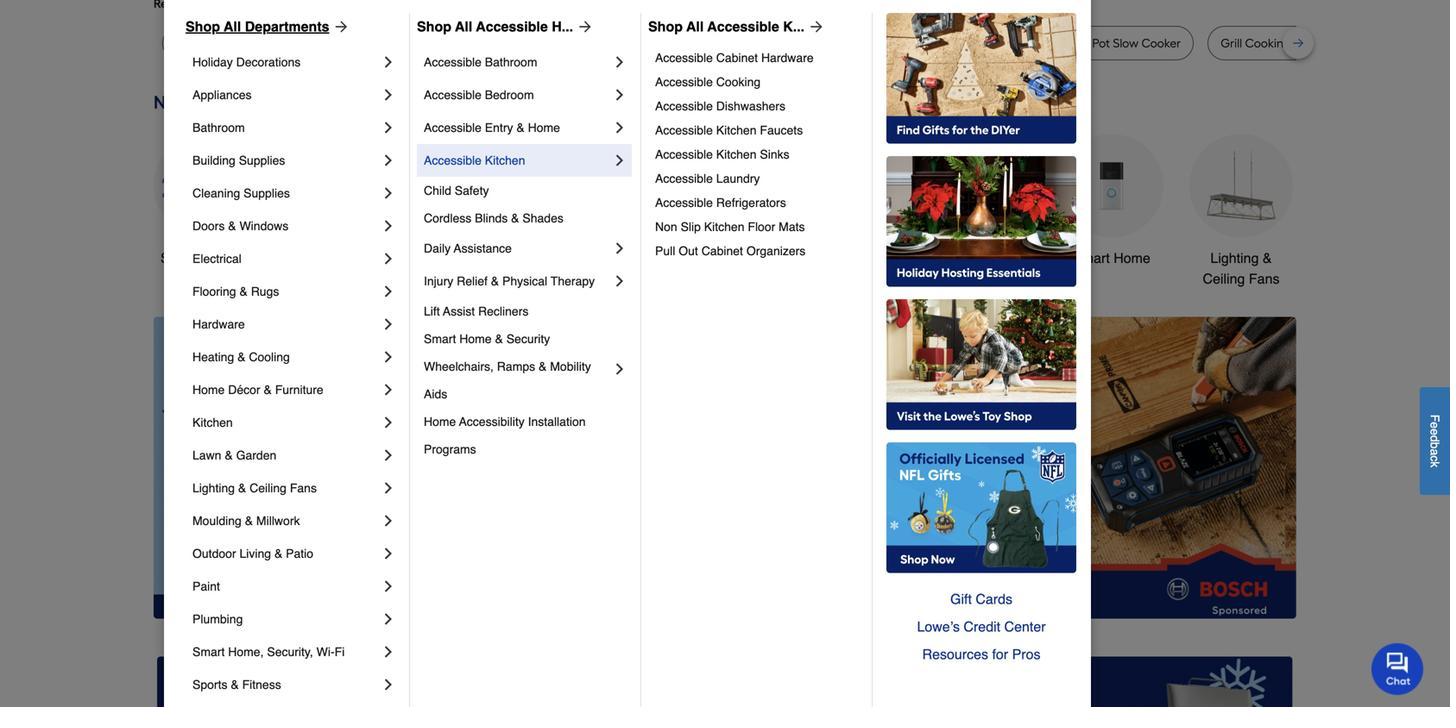 Task type: vqa. For each thing, say whether or not it's contained in the screenshot.
2-
no



Task type: describe. For each thing, give the bounding box(es) containing it.
accessible laundry link
[[655, 167, 860, 191]]

building supplies link
[[192, 144, 380, 177]]

shop all accessible h... link
[[417, 16, 594, 37]]

aids
[[424, 388, 447, 401]]

cleaning supplies link
[[192, 177, 380, 210]]

wheelchairs, ramps & mobility aids link
[[424, 353, 611, 408]]

home accessibility installation programs link
[[424, 408, 628, 464]]

heating
[[192, 350, 234, 364]]

accessible dishwashers link
[[655, 94, 860, 118]]

chat invite button image
[[1372, 643, 1424, 696]]

electrical
[[192, 252, 242, 266]]

daily
[[424, 242, 451, 256]]

accessible entry & home link
[[424, 111, 611, 144]]

kitchen up laundry
[[716, 148, 757, 161]]

kitchen down the accessible refrigerators
[[704, 220, 745, 234]]

decorations for holiday
[[236, 55, 301, 69]]

lift
[[424, 305, 440, 319]]

instant pot
[[959, 36, 1017, 50]]

accessible for accessible kitchen faucets
[[655, 123, 713, 137]]

security,
[[267, 646, 313, 659]]

kitchen faucets
[[674, 250, 773, 266]]

outdoor living & patio link
[[192, 538, 380, 571]]

safety
[[455, 184, 489, 198]]

0 horizontal spatial bathroom
[[192, 121, 245, 135]]

get up to 2 free select tools or batteries when you buy 1 with select purchases. image
[[157, 657, 517, 708]]

flooring
[[192, 285, 236, 299]]

smart home, security, wi-fi link
[[192, 636, 380, 669]]

chevron right image for appliances
[[380, 86, 397, 104]]

shades
[[523, 211, 564, 225]]

pot for instant pot
[[1000, 36, 1017, 50]]

1 vertical spatial cabinet
[[702, 244, 743, 258]]

chevron right image for building supplies
[[380, 152, 397, 169]]

non
[[655, 220, 677, 234]]

0 vertical spatial ceiling
[[1203, 271, 1245, 287]]

cooling
[[249, 350, 290, 364]]

moulding
[[192, 514, 242, 528]]

patio
[[286, 547, 313, 561]]

0 horizontal spatial fans
[[290, 482, 317, 495]]

chevron right image for plumbing
[[380, 611, 397, 628]]

shop all deals link
[[154, 134, 257, 269]]

chevron right image for lighting & ceiling fans
[[380, 480, 397, 497]]

accessible entry & home
[[424, 121, 560, 135]]

visit the lowe's toy shop. image
[[887, 300, 1076, 431]]

cordless blinds & shades link
[[424, 205, 628, 232]]

accessible for accessible kitchen sinks
[[655, 148, 713, 161]]

2 cooking from the left
[[1245, 36, 1291, 50]]

holiday decorations
[[192, 55, 301, 69]]

tools link
[[413, 134, 516, 269]]

physical
[[502, 275, 547, 288]]

chevron right image for moulding & millwork
[[380, 513, 397, 530]]

chevron right image for accessible entry & home
[[611, 119, 628, 136]]

equipment
[[820, 271, 886, 287]]

accessible kitchen faucets link
[[655, 118, 860, 142]]

smart home & security link
[[424, 325, 628, 353]]

1 vertical spatial lighting
[[192, 482, 235, 495]]

accessible up the 'accessible bathroom' link at the left top
[[476, 19, 548, 35]]

home décor & furniture
[[192, 383, 323, 397]]

accessible for accessible dishwashers
[[655, 99, 713, 113]]

supplies for building supplies
[[239, 154, 285, 167]]

credit
[[964, 619, 1001, 635]]

relief
[[457, 275, 488, 288]]

& inside outdoor tools & equipment
[[893, 250, 902, 266]]

decorations for christmas
[[557, 271, 631, 287]]

chevron right image for home décor & furniture
[[380, 382, 397, 399]]

crock for crock pot cooking pot
[[797, 36, 829, 50]]

chevron right image for kitchen
[[380, 414, 397, 432]]

holiday decorations link
[[192, 46, 380, 79]]

hardware link
[[192, 308, 380, 341]]

rack
[[1394, 36, 1421, 50]]

all for shop all deals
[[196, 250, 211, 266]]

scroll to item #4 image
[[918, 588, 959, 595]]

for
[[992, 647, 1008, 663]]

cooking
[[716, 75, 761, 89]]

floor
[[748, 220, 775, 234]]

2 e from the top
[[1428, 429, 1442, 436]]

1 vertical spatial faucets
[[724, 250, 773, 266]]

pot for crock pot cooking pot
[[832, 36, 850, 50]]

tools inside outdoor tools & equipment
[[857, 250, 889, 266]]

accessible cooking link
[[655, 70, 860, 94]]

0 horizontal spatial bathroom link
[[192, 111, 380, 144]]

up to 35 percent off select small appliances. image
[[545, 657, 905, 708]]

accessible down the recommended searches for you heading
[[707, 19, 779, 35]]

chevron right image for bathroom
[[380, 119, 397, 136]]

outdoor living & patio
[[192, 547, 313, 561]]

accessible kitchen sinks
[[655, 148, 790, 161]]

arrow right image for shop all accessible k...
[[805, 18, 825, 35]]

chevron right image for accessible bathroom
[[611, 54, 628, 71]]

2 cooker from the left
[[1142, 36, 1181, 50]]

shop all accessible k... link
[[648, 16, 825, 37]]

instant
[[959, 36, 997, 50]]

chevron right image for daily assistance
[[611, 240, 628, 257]]

h...
[[552, 19, 573, 35]]

accessible dishwashers
[[655, 99, 785, 113]]

0 vertical spatial bathroom
[[485, 55, 537, 69]]

shop
[[161, 250, 193, 266]]

1 vertical spatial lighting & ceiling fans link
[[192, 472, 380, 505]]

& inside wheelchairs, ramps & mobility aids
[[539, 360, 547, 374]]

arrow right image for shop all departments
[[329, 18, 350, 35]]

plumbing
[[192, 613, 243, 627]]

wheelchairs, ramps & mobility aids
[[424, 360, 594, 401]]

furniture
[[275, 383, 323, 397]]

c
[[1428, 456, 1442, 462]]

recliners
[[478, 305, 529, 319]]

flooring & rugs link
[[192, 275, 380, 308]]

kitchen down entry
[[485, 154, 525, 167]]

gift
[[950, 592, 972, 608]]

outdoor tools & equipment link
[[801, 134, 905, 290]]

lawn & garden link
[[192, 439, 380, 472]]

home inside smart home link
[[1114, 250, 1151, 266]]

paint
[[192, 580, 220, 594]]

lowe's credit center link
[[887, 614, 1076, 641]]

pot for crock pot slow cooker
[[1092, 36, 1110, 50]]

moulding & millwork
[[192, 514, 300, 528]]

all for shop all accessible h...
[[455, 19, 472, 35]]

recommended searches for you heading
[[154, 0, 1297, 12]]

accessible for accessible laundry
[[655, 172, 713, 186]]

grill cooking grate & warming rack
[[1221, 36, 1421, 50]]

shop for shop all departments
[[186, 19, 220, 35]]

f e e d b a c k
[[1428, 415, 1442, 468]]

sports & fitness
[[192, 678, 281, 692]]

appliances
[[192, 88, 252, 102]]

doors
[[192, 219, 225, 233]]

holiday hosting essentials. image
[[887, 156, 1076, 287]]

resources for pros link
[[887, 641, 1076, 669]]

1 horizontal spatial bathroom link
[[931, 134, 1034, 269]]

décor
[[228, 383, 260, 397]]

accessible for accessible bathroom
[[424, 55, 482, 69]]

accessible cooking
[[655, 75, 761, 89]]

0 vertical spatial cabinet
[[716, 51, 758, 65]]

security
[[506, 332, 550, 346]]

advertisement region
[[460, 317, 1297, 623]]

1 e from the top
[[1428, 422, 1442, 429]]

microwave countertop
[[516, 36, 642, 50]]

2 slow from the left
[[1113, 36, 1139, 50]]

all for shop all accessible k...
[[686, 19, 704, 35]]

moulding & millwork link
[[192, 505, 380, 538]]

paint link
[[192, 571, 380, 603]]

doors & windows link
[[192, 210, 380, 243]]

chevron right image for lawn & garden
[[380, 447, 397, 464]]

0 vertical spatial lighting & ceiling fans link
[[1190, 134, 1293, 290]]

d
[[1428, 436, 1442, 443]]

cordless
[[424, 211, 472, 225]]

entry
[[485, 121, 513, 135]]

living
[[240, 547, 271, 561]]

holiday
[[192, 55, 233, 69]]

chevron right image for doors & windows
[[380, 218, 397, 235]]



Task type: locate. For each thing, give the bounding box(es) containing it.
home inside home accessibility installation programs
[[424, 415, 456, 429]]

pull
[[655, 244, 675, 258]]

2 vertical spatial smart
[[192, 646, 225, 659]]

chevron right image for holiday decorations
[[380, 54, 397, 71]]

up to 30 percent off select grills and accessories. image
[[933, 657, 1293, 708]]

wheelchairs,
[[424, 360, 494, 374]]

smart for smart home
[[1073, 250, 1110, 266]]

tools up relief
[[448, 250, 481, 266]]

accessible down triple slow cooker
[[424, 55, 482, 69]]

1 horizontal spatial lighting & ceiling fans link
[[1190, 134, 1293, 290]]

0 vertical spatial decorations
[[236, 55, 301, 69]]

crock down k...
[[797, 36, 829, 50]]

1 vertical spatial lighting & ceiling fans
[[192, 482, 317, 495]]

1 cooker from the left
[[437, 36, 477, 50]]

2 horizontal spatial bathroom
[[952, 250, 1012, 266]]

crock pot cooking pot
[[797, 36, 919, 50]]

programs
[[424, 443, 476, 457]]

chevron right image for smart home, security, wi-fi
[[380, 644, 397, 661]]

chevron right image for heating & cooling
[[380, 349, 397, 366]]

0 horizontal spatial hardware
[[192, 318, 245, 331]]

arrow right image inside shop all accessible k... link
[[805, 18, 825, 35]]

chevron right image for accessible kitchen
[[611, 152, 628, 169]]

non slip kitchen floor mats
[[655, 220, 805, 234]]

assist
[[443, 305, 475, 319]]

all
[[224, 19, 241, 35], [455, 19, 472, 35], [686, 19, 704, 35], [196, 250, 211, 266]]

decorations down shop all departments link
[[236, 55, 301, 69]]

home inside smart home & security link
[[459, 332, 492, 346]]

0 horizontal spatial tools
[[448, 250, 481, 266]]

installation
[[528, 415, 586, 429]]

0 vertical spatial lighting
[[1211, 250, 1259, 266]]

injury relief & physical therapy
[[424, 275, 595, 288]]

gift cards
[[950, 592, 1013, 608]]

all up accessible bathroom
[[455, 19, 472, 35]]

& inside lighting & ceiling fans
[[1263, 250, 1272, 266]]

tools
[[448, 250, 481, 266], [857, 250, 889, 266]]

1 horizontal spatial ceiling
[[1203, 271, 1245, 287]]

1 vertical spatial ceiling
[[250, 482, 287, 495]]

accessible up the accessible cooking
[[655, 51, 713, 65]]

hardware down flooring
[[192, 318, 245, 331]]

sinks
[[760, 148, 790, 161]]

0 horizontal spatial smart
[[192, 646, 225, 659]]

2 shop from the left
[[417, 19, 451, 35]]

2 tools from the left
[[857, 250, 889, 266]]

k
[[1428, 462, 1442, 468]]

supplies up "cleaning supplies"
[[239, 154, 285, 167]]

supplies
[[239, 154, 285, 167], [244, 186, 290, 200]]

1 slow from the left
[[408, 36, 434, 50]]

christmas decorations
[[557, 250, 631, 287]]

2 crock from the left
[[1057, 36, 1089, 50]]

0 horizontal spatial lighting
[[192, 482, 235, 495]]

resources for pros
[[922, 647, 1041, 663]]

& inside "link"
[[238, 350, 246, 364]]

shop these last-minute gifts. $99 or less. quantities are limited and won't last. image
[[154, 317, 432, 619]]

accessible up the "accessible laundry"
[[655, 148, 713, 161]]

1 horizontal spatial bathroom
[[485, 55, 537, 69]]

outdoor inside outdoor tools & equipment
[[803, 250, 853, 266]]

1 horizontal spatial fans
[[1249, 271, 1280, 287]]

christmas decorations link
[[542, 134, 646, 290]]

1 crock from the left
[[797, 36, 829, 50]]

appliances link
[[192, 79, 380, 111]]

assistance
[[454, 242, 512, 256]]

0 horizontal spatial shop
[[186, 19, 220, 35]]

mobility
[[550, 360, 591, 374]]

kitchen up accessible kitchen sinks
[[716, 123, 757, 137]]

1 horizontal spatial lighting
[[1211, 250, 1259, 266]]

0 vertical spatial outdoor
[[803, 250, 853, 266]]

all down the recommended searches for you heading
[[686, 19, 704, 35]]

outdoor for outdoor living & patio
[[192, 547, 236, 561]]

1 horizontal spatial arrow right image
[[805, 18, 825, 35]]

scroll to item #5 image
[[959, 588, 1001, 595]]

electrical link
[[192, 243, 380, 275]]

chevron right image for outdoor living & patio
[[380, 546, 397, 563]]

flooring & rugs
[[192, 285, 279, 299]]

1 vertical spatial supplies
[[244, 186, 290, 200]]

cooker up accessible bathroom
[[437, 36, 477, 50]]

crock right instant pot
[[1057, 36, 1089, 50]]

kitchen up lawn
[[192, 416, 233, 430]]

fans
[[1249, 271, 1280, 287], [290, 482, 317, 495]]

accessible kitchen
[[424, 154, 525, 167]]

2 horizontal spatial shop
[[648, 19, 683, 35]]

chevron right image for paint
[[380, 578, 397, 596]]

crock
[[797, 36, 829, 50], [1057, 36, 1089, 50]]

lowe's credit center
[[917, 619, 1046, 635]]

accessible for accessible kitchen
[[424, 154, 482, 167]]

2 horizontal spatial arrow right image
[[1265, 468, 1282, 485]]

0 vertical spatial lighting & ceiling fans
[[1203, 250, 1280, 287]]

1 horizontal spatial smart
[[424, 332, 456, 346]]

accessible down accessible dishwashers
[[655, 123, 713, 137]]

e up b
[[1428, 429, 1442, 436]]

all for shop all departments
[[224, 19, 241, 35]]

sports & fitness link
[[192, 669, 380, 702]]

cooking
[[853, 36, 899, 50], [1245, 36, 1291, 50]]

accessible down accessible bathroom
[[424, 88, 482, 102]]

1 tools from the left
[[448, 250, 481, 266]]

crock for crock pot slow cooker
[[1057, 36, 1089, 50]]

1 horizontal spatial tools
[[857, 250, 889, 266]]

1 vertical spatial decorations
[[557, 271, 631, 287]]

bedroom
[[485, 88, 534, 102]]

cooker left grill
[[1142, 36, 1181, 50]]

chevron right image for sports & fitness
[[380, 677, 397, 694]]

accessible kitchen faucets
[[655, 123, 803, 137]]

smart for smart home & security
[[424, 332, 456, 346]]

gift cards link
[[887, 586, 1076, 614]]

0 horizontal spatial decorations
[[236, 55, 301, 69]]

smart
[[1073, 250, 1110, 266], [424, 332, 456, 346], [192, 646, 225, 659]]

accessible up 'accessible kitchen'
[[424, 121, 482, 135]]

all right "shop"
[[196, 250, 211, 266]]

cabinet
[[716, 51, 758, 65], [702, 244, 743, 258]]

cards
[[976, 592, 1013, 608]]

shop all accessible k...
[[648, 19, 805, 35]]

accessible
[[476, 19, 548, 35], [707, 19, 779, 35], [655, 51, 713, 65], [424, 55, 482, 69], [655, 75, 713, 89], [424, 88, 482, 102], [655, 99, 713, 113], [424, 121, 482, 135], [655, 123, 713, 137], [655, 148, 713, 161], [424, 154, 482, 167], [655, 172, 713, 186], [655, 196, 713, 210]]

0 horizontal spatial lighting & ceiling fans
[[192, 482, 317, 495]]

0 horizontal spatial cooker
[[437, 36, 477, 50]]

cabinet up cooking on the top
[[716, 51, 758, 65]]

grate
[[1294, 36, 1326, 50]]

kitchen faucets link
[[672, 134, 775, 269]]

bathroom
[[485, 55, 537, 69], [192, 121, 245, 135], [952, 250, 1012, 266]]

laundry
[[716, 172, 760, 186]]

faucets down the "non slip kitchen floor mats" link
[[724, 250, 773, 266]]

3 pot from the left
[[1000, 36, 1017, 50]]

0 horizontal spatial arrow right image
[[329, 18, 350, 35]]

hardware down k...
[[761, 51, 814, 65]]

0 vertical spatial fans
[[1249, 271, 1280, 287]]

0 horizontal spatial lighting & ceiling fans link
[[192, 472, 380, 505]]

accessible for accessible bedroom
[[424, 88, 482, 102]]

doors & windows
[[192, 219, 289, 233]]

kitchen
[[716, 123, 757, 137], [716, 148, 757, 161], [485, 154, 525, 167], [704, 220, 745, 234], [674, 250, 720, 266], [192, 416, 233, 430]]

2 vertical spatial bathroom
[[952, 250, 1012, 266]]

pull out cabinet organizers
[[655, 244, 806, 258]]

accessible up slip
[[655, 196, 713, 210]]

accessible kitchen sinks link
[[655, 142, 860, 167]]

heating & cooling
[[192, 350, 290, 364]]

accessible up accessible dishwashers
[[655, 75, 713, 89]]

therapy
[[551, 275, 595, 288]]

2 horizontal spatial smart
[[1073, 250, 1110, 266]]

smart home, security, wi-fi
[[192, 646, 345, 659]]

all up the holiday decorations
[[224, 19, 241, 35]]

0 horizontal spatial crock
[[797, 36, 829, 50]]

0 vertical spatial hardware
[[761, 51, 814, 65]]

chevron right image for wheelchairs, ramps & mobility aids
[[611, 361, 628, 378]]

chevron right image for hardware
[[380, 316, 397, 333]]

accessible up child safety
[[424, 154, 482, 167]]

child safety
[[424, 184, 489, 198]]

accessible refrigerators link
[[655, 191, 860, 215]]

microwave
[[516, 36, 576, 50]]

chevron right image for accessible bedroom
[[611, 86, 628, 104]]

1 vertical spatial hardware
[[192, 318, 245, 331]]

accessible down the accessible cooking
[[655, 99, 713, 113]]

accessibility
[[459, 415, 525, 429]]

1 vertical spatial bathroom
[[192, 121, 245, 135]]

1 horizontal spatial decorations
[[557, 271, 631, 287]]

chevron right image for injury relief & physical therapy
[[611, 273, 628, 290]]

find gifts for the diyer. image
[[887, 13, 1076, 144]]

garden
[[236, 449, 276, 463]]

0 horizontal spatial slow
[[408, 36, 434, 50]]

accessible up the accessible refrigerators
[[655, 172, 713, 186]]

accessible for accessible cooking
[[655, 75, 713, 89]]

1 vertical spatial smart
[[424, 332, 456, 346]]

kitchen down slip
[[674, 250, 720, 266]]

chevron right image for flooring & rugs
[[380, 283, 397, 300]]

arrow right image inside shop all departments link
[[329, 18, 350, 35]]

outdoor for outdoor tools & equipment
[[803, 250, 853, 266]]

chevron right image
[[380, 54, 397, 71], [380, 86, 397, 104], [611, 86, 628, 104], [380, 119, 397, 136], [611, 119, 628, 136], [380, 152, 397, 169], [611, 152, 628, 169], [380, 185, 397, 202], [611, 240, 628, 257], [611, 273, 628, 290], [380, 316, 397, 333], [380, 349, 397, 366], [380, 513, 397, 530], [380, 578, 397, 596], [380, 644, 397, 661]]

organizers
[[747, 244, 806, 258]]

chevron right image
[[611, 54, 628, 71], [380, 218, 397, 235], [380, 250, 397, 268], [380, 283, 397, 300], [611, 361, 628, 378], [380, 382, 397, 399], [380, 414, 397, 432], [380, 447, 397, 464], [380, 480, 397, 497], [380, 546, 397, 563], [380, 611, 397, 628], [380, 677, 397, 694]]

accessible bathroom
[[424, 55, 537, 69]]

home inside home décor & furniture link
[[192, 383, 225, 397]]

shop down the recommended searches for you heading
[[648, 19, 683, 35]]

ramps
[[497, 360, 535, 374]]

new deals every day during 25 days of deals image
[[154, 88, 1297, 117]]

home inside accessible entry & home link
[[528, 121, 560, 135]]

resources
[[922, 647, 988, 663]]

arrow right image
[[573, 18, 594, 35]]

1 cooking from the left
[[853, 36, 899, 50]]

shop up holiday
[[186, 19, 220, 35]]

scroll to item #2 element
[[832, 586, 877, 597]]

crock pot slow cooker
[[1057, 36, 1181, 50]]

decorations down christmas
[[557, 271, 631, 287]]

daily assistance link
[[424, 232, 611, 265]]

2 pot from the left
[[902, 36, 919, 50]]

building supplies
[[192, 154, 285, 167]]

0 horizontal spatial cooking
[[853, 36, 899, 50]]

triple slow cooker
[[376, 36, 477, 50]]

accessible for accessible refrigerators
[[655, 196, 713, 210]]

accessible laundry
[[655, 172, 760, 186]]

f e e d b a c k button
[[1420, 388, 1450, 495]]

arrow right image
[[329, 18, 350, 35], [805, 18, 825, 35], [1265, 468, 1282, 485]]

outdoor down moulding at the bottom left of the page
[[192, 547, 236, 561]]

lighting & ceiling fans link
[[1190, 134, 1293, 290], [192, 472, 380, 505]]

3 shop from the left
[[648, 19, 683, 35]]

shop for shop all accessible h...
[[417, 19, 451, 35]]

tools up "equipment"
[[857, 250, 889, 266]]

injury
[[424, 275, 453, 288]]

refrigerators
[[716, 196, 786, 210]]

smart home link
[[1060, 134, 1164, 269]]

smart for smart home, security, wi-fi
[[192, 646, 225, 659]]

rugs
[[251, 285, 279, 299]]

1 horizontal spatial lighting & ceiling fans
[[1203, 250, 1280, 287]]

cleaning
[[192, 186, 240, 200]]

0 horizontal spatial outdoor
[[192, 547, 236, 561]]

faucets up sinks
[[760, 123, 803, 137]]

0 vertical spatial smart
[[1073, 250, 1110, 266]]

accessible for accessible cabinet hardware
[[655, 51, 713, 65]]

shop for shop all accessible k...
[[648, 19, 683, 35]]

outdoor up "equipment"
[[803, 250, 853, 266]]

cabinet down non slip kitchen floor mats
[[702, 244, 743, 258]]

0 horizontal spatial ceiling
[[250, 482, 287, 495]]

1 pot from the left
[[832, 36, 850, 50]]

1 vertical spatial fans
[[290, 482, 317, 495]]

4 pot from the left
[[1092, 36, 1110, 50]]

lawn & garden
[[192, 449, 276, 463]]

1 horizontal spatial hardware
[[761, 51, 814, 65]]

accessible kitchen link
[[424, 144, 611, 177]]

accessible for accessible entry & home
[[424, 121, 482, 135]]

officially licensed n f l gifts. shop now. image
[[887, 443, 1076, 574]]

1 horizontal spatial shop
[[417, 19, 451, 35]]

0 vertical spatial supplies
[[239, 154, 285, 167]]

0 vertical spatial faucets
[[760, 123, 803, 137]]

supplies up windows
[[244, 186, 290, 200]]

supplies for cleaning supplies
[[244, 186, 290, 200]]

1 horizontal spatial cooker
[[1142, 36, 1181, 50]]

1 shop from the left
[[186, 19, 220, 35]]

chevron right image for electrical
[[380, 250, 397, 268]]

shop all departments link
[[186, 16, 350, 37]]

shop all accessible h...
[[417, 19, 573, 35]]

decorations
[[236, 55, 301, 69], [557, 271, 631, 287]]

pull out cabinet organizers link
[[655, 239, 860, 263]]

f
[[1428, 415, 1442, 422]]

accessible bedroom link
[[424, 79, 611, 111]]

e up d
[[1428, 422, 1442, 429]]

1 vertical spatial outdoor
[[192, 547, 236, 561]]

1 horizontal spatial slow
[[1113, 36, 1139, 50]]

1 horizontal spatial crock
[[1057, 36, 1089, 50]]

chevron right image for cleaning supplies
[[380, 185, 397, 202]]

1 horizontal spatial cooking
[[1245, 36, 1291, 50]]

1 horizontal spatial outdoor
[[803, 250, 853, 266]]

shop up triple slow cooker
[[417, 19, 451, 35]]



